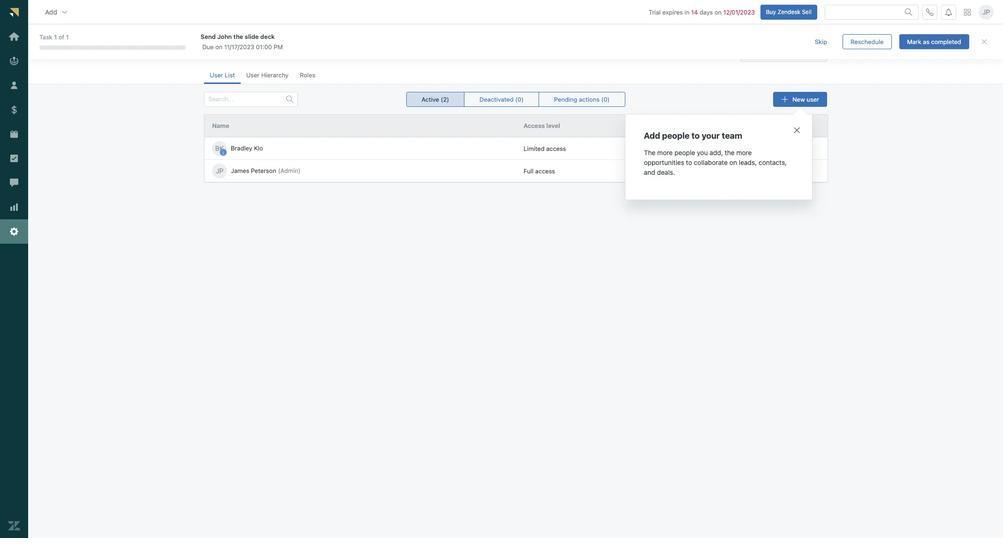 Task type: vqa. For each thing, say whether or not it's contained in the screenshot.
the bottom people
yes



Task type: describe. For each thing, give the bounding box(es) containing it.
add for add people to your team
[[644, 131, 660, 141]]

buy zendesk sell
[[766, 8, 812, 15]]

add button
[[38, 3, 76, 21]]

add,
[[710, 149, 723, 157]]

deals.
[[657, 168, 675, 176]]

search image
[[286, 96, 294, 103]]

zendesk products image
[[964, 9, 971, 15]]

0 vertical spatial on
[[715, 8, 722, 16]]

full access
[[524, 167, 555, 175]]

slide
[[245, 33, 259, 40]]

new user
[[793, 95, 819, 103]]

opportunities
[[644, 159, 684, 167]]

(0)
[[515, 95, 524, 103]]

send john the slide deck link
[[201, 32, 790, 41]]

buy zendesk sell button
[[760, 5, 817, 20]]

as
[[923, 38, 930, 45]]

row group containing bk
[[205, 137, 828, 183]]

you
[[697, 149, 708, 157]]

of
[[59, 33, 64, 41]]

hierarchy
[[261, 71, 289, 79]]

chevron down image
[[61, 8, 68, 16]]

)
[[607, 95, 610, 103]]

0 vertical spatial to
[[692, 131, 700, 141]]

01:00
[[256, 43, 272, 51]]

user inside settings user management
[[204, 46, 223, 57]]

bk
[[215, 144, 224, 152]]

sell
[[802, 8, 812, 15]]

× button
[[793, 123, 801, 136]]

0 horizontal spatial jp
[[216, 167, 223, 175]]

team
[[722, 131, 742, 141]]

reschedule button
[[843, 34, 892, 49]]

the inside the more people you add, the more opportunities to collaborate on leads, contacts, and deals. ×
[[725, 149, 735, 157]]

name
[[212, 122, 229, 130]]

access
[[524, 122, 545, 130]]

user list
[[210, 71, 235, 79]]

add people to your team
[[644, 131, 742, 141]]

and
[[644, 168, 655, 176]]

trial expires in 14 days on 12/01/2023
[[649, 8, 755, 16]]

reschedule
[[851, 38, 884, 45]]

james
[[231, 167, 249, 175]]

add for add
[[45, 8, 57, 16]]

your
[[702, 131, 720, 141]]

settings user management
[[204, 37, 280, 57]]

user
[[807, 95, 819, 103]]

people inside the more people you add, the more opportunities to collaborate on leads, contacts, and deals. ×
[[675, 149, 695, 157]]

calls image
[[926, 8, 934, 16]]

skip button
[[807, 34, 835, 49]]

(2)
[[441, 95, 449, 103]]

deck
[[260, 33, 275, 40]]

new
[[793, 95, 805, 103]]

klo
[[254, 145, 263, 152]]

send
[[201, 33, 216, 40]]

0
[[604, 95, 607, 103]]

access for full access
[[535, 167, 555, 175]]

pending actions ( 0 )
[[554, 95, 610, 103]]

pending
[[554, 95, 577, 103]]

Search... field
[[208, 92, 282, 107]]

collaborate
[[694, 159, 728, 167]]

active (2) button
[[406, 92, 465, 107]]

active
[[422, 95, 439, 103]]

the inside send john the slide deck due on 11/17/2023 01:00 pm
[[233, 33, 243, 40]]

management
[[226, 46, 280, 57]]

1 1 from the left
[[54, 33, 57, 41]]

14
[[691, 8, 698, 16]]

due
[[202, 43, 214, 51]]

bradley klo
[[231, 145, 263, 152]]

cancel image
[[981, 38, 988, 46]]

skip
[[815, 38, 827, 45]]

buy
[[766, 8, 776, 15]]

access for limited access
[[546, 145, 566, 152]]

zendesk
[[778, 8, 801, 15]]

list
[[225, 71, 235, 79]]

×
[[793, 123, 801, 136]]



Task type: locate. For each thing, give the bounding box(es) containing it.
task
[[39, 33, 52, 41]]

access
[[546, 145, 566, 152], [535, 167, 555, 175]]

more up leads,
[[736, 149, 752, 157]]

the up '11/17/2023'
[[233, 33, 243, 40]]

to
[[692, 131, 700, 141], [686, 159, 692, 167]]

on right due
[[215, 43, 222, 51]]

0 horizontal spatial add
[[45, 8, 57, 16]]

days
[[700, 8, 713, 16]]

leads,
[[739, 159, 757, 167]]

settings
[[204, 37, 230, 43]]

access right 'full'
[[535, 167, 555, 175]]

bradley
[[231, 145, 252, 152]]

deactivated (0)
[[480, 95, 524, 103]]

1 vertical spatial people
[[675, 149, 695, 157]]

peterson
[[251, 167, 276, 175]]

full
[[524, 167, 534, 175]]

add up the in the right of the page
[[644, 131, 660, 141]]

0 horizontal spatial the
[[233, 33, 243, 40]]

jp down the info fill 'icon'
[[216, 167, 223, 175]]

the more people you add, the more opportunities to collaborate on leads, contacts, and deals. ×
[[644, 123, 801, 176]]

to inside the more people you add, the more opportunities to collaborate on leads, contacts, and deals. ×
[[686, 159, 692, 167]]

more up opportunities at the right top
[[657, 149, 673, 157]]

roles
[[300, 71, 315, 79]]

0 horizontal spatial more
[[657, 149, 673, 157]]

access right limited on the right top of the page
[[546, 145, 566, 152]]

jp
[[982, 8, 990, 16], [216, 167, 223, 175]]

active (2)
[[422, 95, 449, 103]]

2 more from the left
[[736, 149, 752, 157]]

row group down (0)
[[205, 115, 828, 137]]

user left 'list'
[[210, 71, 223, 79]]

1 horizontal spatial jp
[[982, 8, 990, 16]]

1 horizontal spatial 1
[[66, 33, 69, 41]]

deactivated (0) button
[[464, 92, 539, 107]]

1 horizontal spatial more
[[736, 149, 752, 157]]

bell image
[[945, 8, 953, 16]]

on
[[715, 8, 722, 16], [215, 43, 222, 51], [730, 159, 737, 167]]

the right add,
[[725, 149, 735, 157]]

0 vertical spatial add
[[45, 8, 57, 16]]

0 vertical spatial the
[[233, 33, 243, 40]]

0 vertical spatial access
[[546, 145, 566, 152]]

jp button
[[979, 5, 994, 20]]

1 vertical spatial to
[[686, 159, 692, 167]]

on inside the more people you add, the more opportunities to collaborate on leads, contacts, and deals. ×
[[730, 159, 737, 167]]

trial
[[649, 8, 661, 16]]

task 1 of 1
[[39, 33, 69, 41]]

to left collaborate
[[686, 159, 692, 167]]

1
[[54, 33, 57, 41], [66, 33, 69, 41]]

jp right zendesk products image
[[982, 8, 990, 16]]

limited
[[524, 145, 545, 152]]

pm
[[274, 43, 283, 51]]

1 left 'of'
[[54, 33, 57, 41]]

people left you
[[675, 149, 695, 157]]

user
[[204, 46, 223, 57], [210, 71, 223, 79], [246, 71, 260, 79]]

to left your
[[692, 131, 700, 141]]

row group containing name
[[205, 115, 828, 137]]

11/17/2023
[[224, 43, 254, 51]]

mark as completed button
[[899, 34, 969, 49]]

expires
[[662, 8, 683, 16]]

1 vertical spatial access
[[535, 167, 555, 175]]

2 row group from the top
[[205, 137, 828, 183]]

on right days
[[715, 8, 722, 16]]

level
[[546, 122, 560, 130]]

2 horizontal spatial on
[[730, 159, 737, 167]]

new user button
[[773, 92, 827, 107]]

limited access
[[524, 145, 566, 152]]

add
[[45, 8, 57, 16], [644, 131, 660, 141]]

james peterson (admin)
[[231, 167, 301, 175]]

add inside button
[[45, 8, 57, 16]]

12/01/2023
[[723, 8, 755, 16]]

row group
[[205, 115, 828, 137], [205, 137, 828, 183]]

mark as completed
[[907, 38, 961, 45]]

add image
[[781, 96, 789, 103]]

zendesk image
[[8, 520, 20, 533]]

people up opportunities at the right top
[[662, 131, 690, 141]]

1 horizontal spatial on
[[715, 8, 722, 16]]

1 vertical spatial the
[[725, 149, 735, 157]]

1 vertical spatial on
[[215, 43, 222, 51]]

1 right 'of'
[[66, 33, 69, 41]]

1 row group from the top
[[205, 115, 828, 137]]

2 vertical spatial on
[[730, 159, 737, 167]]

add left the chevron down icon
[[45, 8, 57, 16]]

settings link
[[204, 37, 230, 43]]

contacts,
[[759, 159, 787, 167]]

the
[[233, 33, 243, 40], [725, 149, 735, 157]]

user down settings
[[204, 46, 223, 57]]

completed
[[931, 38, 961, 45]]

0 horizontal spatial 1
[[54, 33, 57, 41]]

0 horizontal spatial on
[[215, 43, 222, 51]]

info fill image
[[220, 149, 227, 156]]

1 vertical spatial jp
[[216, 167, 223, 175]]

in
[[685, 8, 690, 16]]

1 vertical spatial add
[[644, 131, 660, 141]]

on left leads,
[[730, 159, 737, 167]]

user hierarchy
[[246, 71, 289, 79]]

send john the slide deck due on 11/17/2023 01:00 pm
[[201, 33, 283, 51]]

1 horizontal spatial add
[[644, 131, 660, 141]]

(
[[601, 95, 604, 103]]

2 1 from the left
[[66, 33, 69, 41]]

user for user hierarchy
[[246, 71, 260, 79]]

row group down access
[[205, 137, 828, 183]]

the
[[644, 149, 656, 157]]

access level
[[524, 122, 560, 130]]

on inside send john the slide deck due on 11/17/2023 01:00 pm
[[215, 43, 222, 51]]

jp inside button
[[982, 8, 990, 16]]

more
[[657, 149, 673, 157], [736, 149, 752, 157]]

user left hierarchy
[[246, 71, 260, 79]]

john
[[217, 33, 232, 40]]

user for user list
[[210, 71, 223, 79]]

search image
[[905, 8, 913, 16]]

1 more from the left
[[657, 149, 673, 157]]

mark
[[907, 38, 921, 45]]

0 vertical spatial people
[[662, 131, 690, 141]]

actions
[[579, 95, 600, 103]]

deactivated
[[480, 95, 514, 103]]

0 vertical spatial jp
[[982, 8, 990, 16]]

1 horizontal spatial the
[[725, 149, 735, 157]]

people
[[662, 131, 690, 141], [675, 149, 695, 157]]

(admin)
[[278, 167, 301, 175]]



